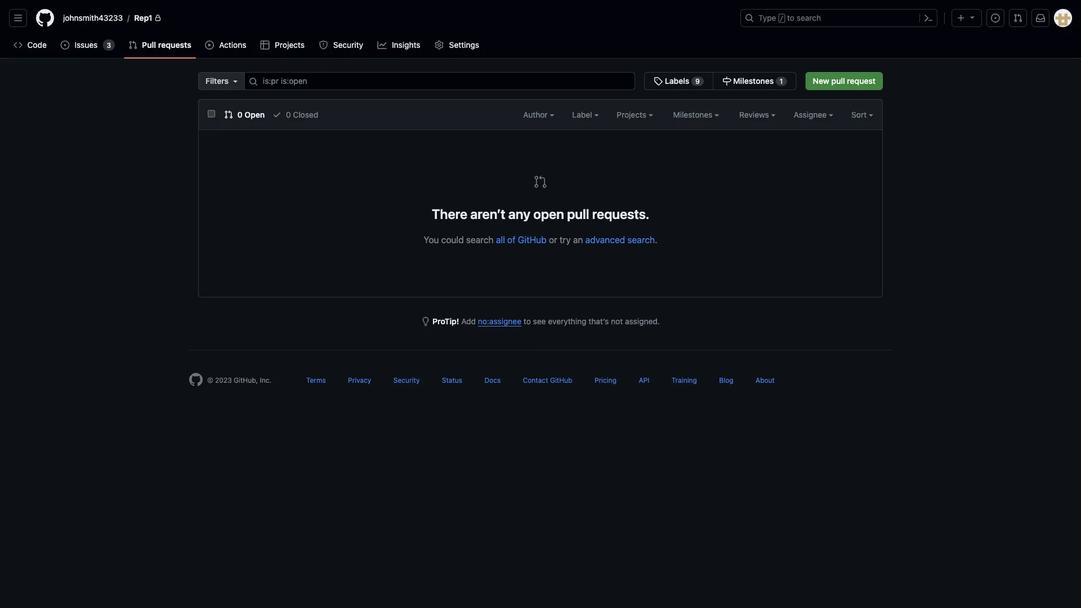 Task type: locate. For each thing, give the bounding box(es) containing it.
0 closed
[[284, 110, 318, 119]]

assignee
[[794, 110, 829, 119]]

0 horizontal spatial /
[[127, 13, 130, 23]]

search down requests.
[[627, 234, 655, 245]]

git pull request image up there aren't any open pull requests. at the top
[[534, 175, 547, 189]]

security
[[333, 40, 363, 50], [393, 376, 420, 384]]

1 horizontal spatial projects
[[617, 110, 649, 119]]

try
[[560, 234, 571, 245]]

milestones for milestones 1
[[733, 76, 774, 86]]

to left "see"
[[524, 317, 531, 326]]

git pull request image inside pull requests link
[[128, 41, 137, 50]]

github right contact
[[550, 376, 572, 384]]

0 vertical spatial github
[[518, 234, 547, 245]]

list
[[59, 9, 734, 27]]

reviews
[[739, 110, 771, 119]]

play image
[[205, 41, 214, 50]]

1 horizontal spatial pull
[[831, 76, 845, 86]]

1 horizontal spatial /
[[780, 15, 784, 23]]

security left status
[[393, 376, 420, 384]]

0
[[237, 110, 243, 119], [286, 110, 291, 119]]

johnsmith43233
[[63, 13, 123, 23]]

you could search all of github or try an advanced search .
[[424, 234, 657, 245]]

johnsmith43233 link
[[59, 9, 127, 27]]

advanced search link
[[585, 234, 655, 245]]

security link left graph icon
[[314, 37, 369, 53]]

pull
[[831, 76, 845, 86], [567, 206, 589, 222]]

issue opened image
[[991, 14, 1000, 23]]

or
[[549, 234, 557, 245]]

pricing link
[[595, 376, 617, 384]]

/ for johnsmith43233
[[127, 13, 130, 23]]

0 horizontal spatial milestones
[[673, 110, 715, 119]]

search right type
[[797, 13, 821, 23]]

milestones right milestone icon
[[733, 76, 774, 86]]

1 vertical spatial milestones
[[673, 110, 715, 119]]

list containing johnsmith43233 /
[[59, 9, 734, 27]]

0 horizontal spatial github
[[518, 234, 547, 245]]

could
[[441, 234, 464, 245]]

1 vertical spatial security
[[393, 376, 420, 384]]

1 horizontal spatial milestones
[[733, 76, 774, 86]]

light bulb image
[[421, 317, 430, 326]]

protip! add no:assignee to see everything that's not assigned.
[[432, 317, 660, 326]]

0 vertical spatial pull
[[831, 76, 845, 86]]

pricing
[[595, 376, 617, 384]]

2 0 from the left
[[286, 110, 291, 119]]

graph image
[[378, 41, 387, 50]]

1 horizontal spatial security
[[393, 376, 420, 384]]

git pull request image right select all issues checkbox
[[224, 110, 233, 119]]

aren't
[[470, 206, 505, 222]]

0 horizontal spatial security
[[333, 40, 363, 50]]

assigned.
[[625, 317, 660, 326]]

1 horizontal spatial to
[[787, 13, 795, 23]]

author
[[523, 110, 550, 119]]

sort
[[851, 110, 867, 119]]

git pull request image left pull
[[128, 41, 137, 50]]

training link
[[672, 376, 697, 384]]

projects button
[[617, 109, 653, 120]]

to right type
[[787, 13, 795, 23]]

type / to search
[[758, 13, 821, 23]]

None search field
[[198, 72, 797, 90]]

2 horizontal spatial search
[[797, 13, 821, 23]]

pull up an
[[567, 206, 589, 222]]

filters button
[[198, 72, 245, 90]]

everything
[[548, 317, 586, 326]]

projects right table icon
[[275, 40, 305, 50]]

projects right label popup button
[[617, 110, 649, 119]]

pull requests
[[142, 40, 191, 50]]

0 vertical spatial security link
[[314, 37, 369, 53]]

command palette image
[[924, 14, 933, 23]]

0 left open
[[237, 110, 243, 119]]

1 horizontal spatial github
[[550, 376, 572, 384]]

you
[[424, 234, 439, 245]]

projects link
[[256, 37, 310, 53]]

homepage image
[[189, 373, 203, 387]]

0 horizontal spatial to
[[524, 317, 531, 326]]

projects
[[275, 40, 305, 50], [617, 110, 649, 119]]

Search all issues text field
[[244, 72, 635, 90]]

1 horizontal spatial 0
[[286, 110, 291, 119]]

milestones
[[733, 76, 774, 86], [673, 110, 715, 119]]

contact
[[523, 376, 548, 384]]

github right of
[[518, 234, 547, 245]]

an
[[573, 234, 583, 245]]

blog
[[719, 376, 733, 384]]

actions link
[[200, 37, 252, 53]]

tag image
[[654, 77, 663, 86]]

code image
[[14, 41, 23, 50]]

security right "shield" icon
[[333, 40, 363, 50]]

/ right type
[[780, 15, 784, 23]]

0 vertical spatial to
[[787, 13, 795, 23]]

0 vertical spatial security
[[333, 40, 363, 50]]

/
[[127, 13, 130, 23], [780, 15, 784, 23]]

contact github
[[523, 376, 572, 384]]

0 horizontal spatial 0
[[237, 110, 243, 119]]

status
[[442, 376, 462, 384]]

milestones button
[[673, 109, 719, 120]]

security link left status
[[393, 376, 420, 384]]

insights link
[[373, 37, 426, 53]]

pull inside new pull request link
[[831, 76, 845, 86]]

there aren't any open pull requests.
[[432, 206, 649, 222]]

training
[[672, 376, 697, 384]]

about link
[[756, 376, 775, 384]]

1 vertical spatial security link
[[393, 376, 420, 384]]

author button
[[523, 109, 554, 120]]

1 vertical spatial to
[[524, 317, 531, 326]]

search
[[797, 13, 821, 23], [466, 234, 494, 245], [627, 234, 655, 245]]

0 horizontal spatial pull
[[567, 206, 589, 222]]

0 for closed
[[286, 110, 291, 119]]

0 right the check icon
[[286, 110, 291, 119]]

pull right new at the top right of the page
[[831, 76, 845, 86]]

milestones down the '9'
[[673, 110, 715, 119]]

1 vertical spatial pull
[[567, 206, 589, 222]]

new pull request link
[[806, 72, 883, 90]]

to
[[787, 13, 795, 23], [524, 317, 531, 326]]

milestone image
[[722, 77, 731, 86]]

milestones inside issue element
[[733, 76, 774, 86]]

1 0 from the left
[[237, 110, 243, 119]]

status link
[[442, 376, 462, 384]]

check image
[[273, 110, 282, 119]]

github
[[518, 234, 547, 245], [550, 376, 572, 384]]

/ inside johnsmith43233 /
[[127, 13, 130, 23]]

code link
[[9, 37, 51, 53]]

1 vertical spatial projects
[[617, 110, 649, 119]]

all of github link
[[496, 234, 547, 245]]

0 vertical spatial milestones
[[733, 76, 774, 86]]

/ left rep1
[[127, 13, 130, 23]]

requests.
[[592, 206, 649, 222]]

privacy link
[[348, 376, 371, 384]]

0 horizontal spatial projects
[[275, 40, 305, 50]]

milestones inside popup button
[[673, 110, 715, 119]]

0 vertical spatial projects
[[275, 40, 305, 50]]

homepage image
[[36, 9, 54, 27]]

table image
[[261, 41, 270, 50]]

api link
[[639, 376, 649, 384]]

git pull request image
[[1014, 14, 1023, 23], [128, 41, 137, 50], [224, 110, 233, 119], [534, 175, 547, 189]]

/ inside type / to search
[[780, 15, 784, 23]]

2023
[[215, 376, 232, 384]]

open
[[533, 206, 564, 222]]

search left all
[[466, 234, 494, 245]]

protip!
[[432, 317, 459, 326]]

.
[[655, 234, 657, 245]]

git pull request image inside 0 open link
[[224, 110, 233, 119]]

terms link
[[306, 376, 326, 384]]



Task type: vqa. For each thing, say whether or not it's contained in the screenshot.
Issue element
yes



Task type: describe. For each thing, give the bounding box(es) containing it.
/ for type
[[780, 15, 784, 23]]

pull requests link
[[124, 37, 196, 53]]

© 2023 github, inc.
[[207, 376, 271, 384]]

no:assignee link
[[478, 317, 521, 326]]

labels
[[665, 76, 689, 86]]

sort button
[[851, 109, 873, 120]]

9
[[695, 77, 700, 85]]

code
[[27, 40, 47, 50]]

open
[[245, 110, 265, 119]]

not
[[611, 317, 623, 326]]

advanced
[[585, 234, 625, 245]]

1 horizontal spatial security link
[[393, 376, 420, 384]]

there
[[432, 206, 467, 222]]

Select all issues checkbox
[[208, 110, 215, 117]]

search image
[[249, 77, 258, 86]]

1 horizontal spatial search
[[627, 234, 655, 245]]

new
[[813, 76, 829, 86]]

lock image
[[155, 15, 161, 21]]

0 horizontal spatial search
[[466, 234, 494, 245]]

new pull request
[[813, 76, 876, 86]]

1 vertical spatial github
[[550, 376, 572, 384]]

triangle down image
[[968, 13, 977, 22]]

insights
[[392, 40, 420, 50]]

add
[[461, 317, 476, 326]]

milestones for milestones
[[673, 110, 715, 119]]

settings
[[449, 40, 479, 50]]

Issues search field
[[244, 72, 635, 90]]

notifications image
[[1036, 14, 1045, 23]]

requests
[[158, 40, 191, 50]]

0 open
[[235, 110, 265, 119]]

shield image
[[319, 41, 328, 50]]

labels 9
[[663, 76, 700, 86]]

that's
[[589, 317, 609, 326]]

filters
[[206, 76, 229, 86]]

rep1
[[134, 13, 152, 23]]

inc.
[[260, 376, 271, 384]]

type
[[758, 13, 776, 23]]

0 closed link
[[273, 109, 318, 120]]

contact github link
[[523, 376, 572, 384]]

issue opened image
[[60, 41, 69, 50]]

1
[[780, 77, 783, 85]]

about
[[756, 376, 775, 384]]

none search field containing filters
[[198, 72, 797, 90]]

reviews button
[[739, 109, 776, 120]]

api
[[639, 376, 649, 384]]

of
[[507, 234, 516, 245]]

terms
[[306, 376, 326, 384]]

0 for open
[[237, 110, 243, 119]]

triangle down image
[[231, 77, 240, 86]]

settings link
[[430, 37, 485, 53]]

milestones 1
[[731, 76, 783, 86]]

rep1 link
[[130, 9, 166, 27]]

issues
[[75, 40, 98, 50]]

any
[[508, 206, 530, 222]]

gear image
[[435, 41, 444, 50]]

github,
[[234, 376, 258, 384]]

johnsmith43233 /
[[63, 13, 130, 23]]

0 horizontal spatial security link
[[314, 37, 369, 53]]

see
[[533, 317, 546, 326]]

label
[[572, 110, 594, 119]]

docs
[[485, 376, 501, 384]]

projects inside popup button
[[617, 110, 649, 119]]

blog link
[[719, 376, 733, 384]]

docs link
[[485, 376, 501, 384]]

assignee button
[[794, 109, 833, 120]]

all
[[496, 234, 505, 245]]

3
[[107, 41, 111, 49]]

plus image
[[957, 14, 966, 23]]

no:assignee
[[478, 317, 521, 326]]

label button
[[572, 109, 599, 120]]

privacy
[[348, 376, 371, 384]]

issue element
[[644, 72, 797, 90]]

git pull request image left "notifications" image
[[1014, 14, 1023, 23]]

closed
[[293, 110, 318, 119]]

©
[[207, 376, 213, 384]]

request
[[847, 76, 876, 86]]

0 open link
[[224, 109, 265, 120]]

actions
[[219, 40, 246, 50]]

pull
[[142, 40, 156, 50]]



